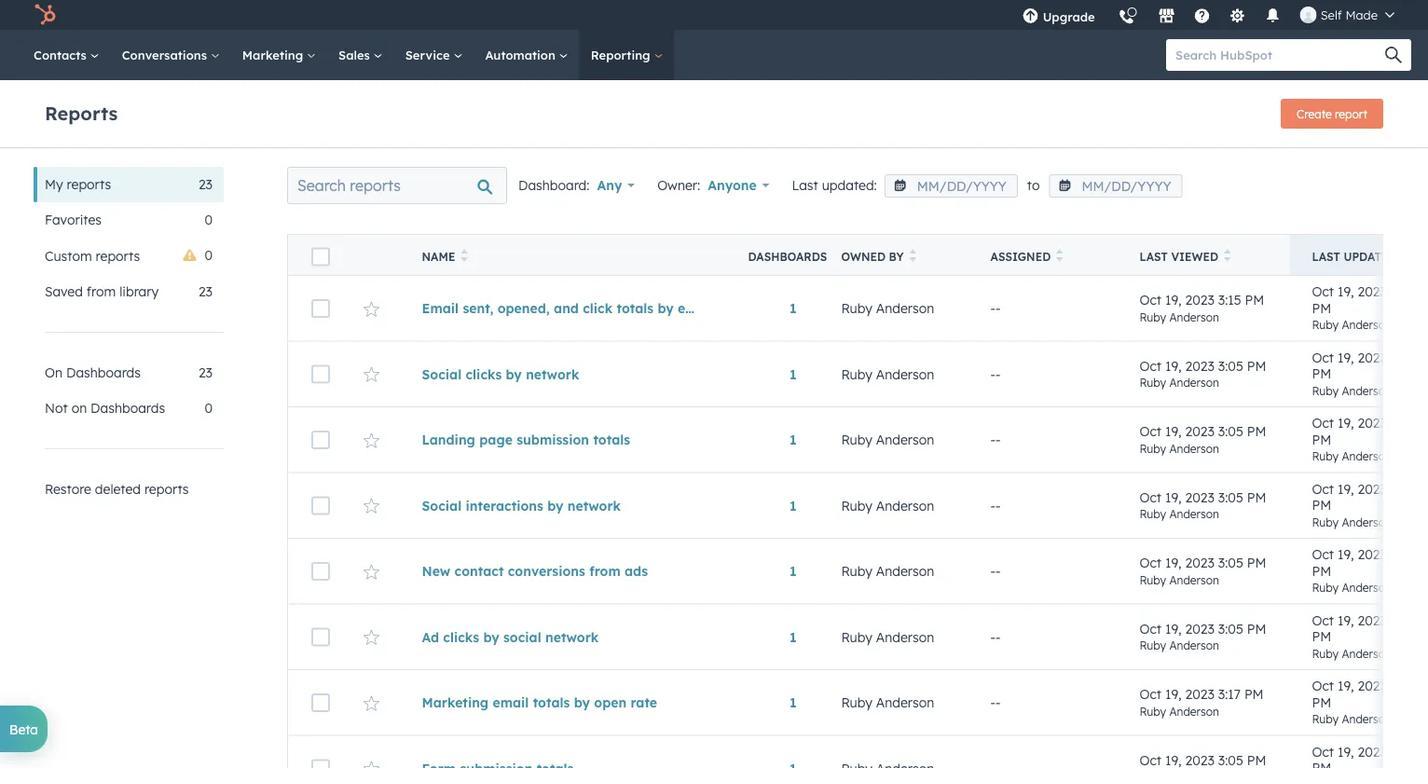 Task type: describe. For each thing, give the bounding box(es) containing it.
Search HubSpot search field
[[1167, 39, 1395, 71]]

send
[[718, 300, 749, 317]]

restore deleted reports button
[[34, 472, 224, 507]]

press to sort. image
[[461, 249, 468, 262]]

self made
[[1321, 7, 1378, 22]]

favorites
[[45, 212, 102, 228]]

notifications image
[[1265, 8, 1282, 25]]

custom
[[45, 248, 92, 264]]

2 0 from the top
[[205, 247, 213, 263]]

marketing for marketing
[[242, 47, 307, 62]]

2023 inside oct 19, 2023 3:15 pm ruby anderson
[[1186, 292, 1215, 308]]

anyone
[[708, 177, 757, 194]]

-- for social clicks by network
[[991, 366, 1001, 382]]

1 button for marketing email totals by open rate
[[790, 695, 797, 711]]

marketplaces button
[[1148, 0, 1187, 30]]

19, inside oct 19, 2023 3:17 pm ruby anderson
[[1166, 686, 1182, 702]]

self made button
[[1289, 0, 1406, 30]]

viewed
[[1172, 250, 1219, 264]]

reports inside button
[[144, 481, 189, 498]]

1 button for ad clicks by social network
[[790, 629, 797, 645]]

23 for on dashboards
[[199, 365, 213, 381]]

marketing link
[[231, 30, 327, 80]]

ad
[[422, 629, 439, 645]]

by right interactions
[[548, 498, 564, 514]]

upgrade image
[[1023, 8, 1039, 25]]

MM/DD/YYYY text field
[[885, 174, 1018, 198]]

ruby anderson for social interactions by network
[[842, 498, 935, 514]]

social interactions by network button
[[422, 498, 704, 514]]

owned by button
[[819, 235, 968, 276]]

create report
[[1297, 107, 1368, 121]]

ruby anderson image
[[1301, 7, 1317, 23]]

updated
[[1344, 250, 1397, 264]]

conversions
[[508, 563, 586, 580]]

on dashboards
[[45, 365, 141, 381]]

date
[[753, 300, 783, 317]]

owned by
[[842, 250, 904, 264]]

email sent, opened, and click totals by email send date 1
[[422, 300, 797, 317]]

landing page submission totals button
[[422, 432, 704, 448]]

2023 inside oct 19, 2023 3:12 pm ruby anderson
[[1358, 283, 1387, 300]]

1 button for social clicks by network
[[790, 366, 797, 382]]

help button
[[1187, 0, 1219, 30]]

last updated button
[[1290, 235, 1429, 276]]

contacts
[[34, 47, 90, 62]]

1 vertical spatial from
[[590, 563, 621, 580]]

marketing email totals by open rate
[[422, 695, 658, 711]]

sales
[[339, 47, 374, 62]]

anderson inside oct 19, 2023 3:17 pm ruby anderson
[[1170, 704, 1220, 718]]

social clicks by network button
[[422, 366, 704, 382]]

create report link
[[1281, 99, 1384, 129]]

last updated
[[1313, 250, 1397, 264]]

click
[[583, 300, 613, 317]]

calling icon image
[[1119, 9, 1136, 26]]

assigned button
[[968, 235, 1118, 276]]

clicks for social
[[466, 366, 502, 382]]

1 for social interactions by network
[[790, 498, 797, 514]]

press to sort. element for name
[[461, 249, 468, 265]]

new contact conversions from ads button
[[422, 563, 704, 580]]

conversations link
[[111, 30, 231, 80]]

email
[[422, 300, 459, 317]]

automation link
[[474, 30, 580, 80]]

made
[[1346, 7, 1378, 22]]

pm inside oct 19, 2023 3:05 pm
[[1313, 760, 1332, 768]]

reporting
[[591, 47, 654, 62]]

2 vertical spatial dashboards
[[91, 400, 165, 416]]

1 button for social interactions by network
[[790, 498, 797, 514]]

menu containing self made
[[1011, 0, 1406, 37]]

opened,
[[498, 300, 550, 317]]

name
[[422, 250, 455, 264]]

marketplaces image
[[1159, 8, 1176, 25]]

oct 19, 2023 3:15 pm ruby anderson
[[1140, 292, 1265, 324]]

hubspot image
[[34, 4, 56, 26]]

service link
[[394, 30, 474, 80]]

and
[[554, 300, 579, 317]]

-- for ad clicks by social network
[[991, 629, 1001, 645]]

1 -- from the top
[[991, 300, 1001, 317]]

ad clicks by social network button
[[422, 629, 704, 645]]

dashboard:
[[519, 177, 590, 194]]

name button
[[400, 235, 726, 276]]

last viewed
[[1140, 250, 1219, 264]]

clicks for ad
[[443, 629, 479, 645]]

pm inside oct 19, 2023 3:17 pm ruby anderson
[[1245, 686, 1264, 702]]

ruby inside oct 19, 2023 3:12 pm ruby anderson
[[1313, 318, 1339, 332]]

1 for marketing email totals by open rate
[[790, 695, 797, 711]]

press to sort. image for last viewed
[[1224, 249, 1231, 262]]

report
[[1336, 107, 1368, 121]]

landing page submission totals
[[422, 432, 631, 448]]

oct inside oct 19, 2023 3:12 pm ruby anderson
[[1313, 283, 1335, 300]]

2023 inside oct 19, 2023 3:05 pm
[[1358, 744, 1387, 760]]

deleted
[[95, 481, 141, 498]]

reports
[[45, 101, 118, 124]]

my reports
[[45, 176, 111, 193]]

by down the opened,
[[506, 366, 522, 382]]

2023 inside oct 19, 2023 3:17 pm ruby anderson
[[1186, 686, 1215, 702]]

oct inside oct 19, 2023 3:15 pm ruby anderson
[[1140, 292, 1162, 308]]

reporting link
[[580, 30, 675, 80]]

ruby anderson for marketing email totals by open rate
[[842, 695, 935, 711]]

settings image
[[1230, 8, 1247, 25]]

assigned
[[991, 250, 1051, 264]]

press to sort. element for last viewed
[[1224, 249, 1231, 265]]

my
[[45, 176, 63, 193]]

2 vertical spatial network
[[546, 629, 599, 645]]

last for last viewed
[[1140, 250, 1168, 264]]

custom reports
[[45, 248, 140, 264]]

ruby anderson for social clicks by network
[[842, 366, 935, 382]]

0 vertical spatial dashboards
[[748, 250, 827, 264]]

Search reports search field
[[287, 167, 507, 204]]

by left open
[[574, 695, 590, 711]]

pm inside oct 19, 2023 3:15 pm ruby anderson
[[1246, 292, 1265, 308]]

-- for marketing email totals by open rate
[[991, 695, 1001, 711]]

self
[[1321, 7, 1343, 22]]

sales link
[[327, 30, 394, 80]]

0 horizontal spatial email
[[493, 695, 529, 711]]

1 for ad clicks by social network
[[790, 629, 797, 645]]

0 for favorites
[[205, 212, 213, 228]]

-- for social interactions by network
[[991, 498, 1001, 514]]

marketing for marketing email totals by open rate
[[422, 695, 489, 711]]

not on dashboards
[[45, 400, 165, 416]]

0 vertical spatial from
[[87, 283, 116, 300]]

open
[[594, 695, 627, 711]]

search button
[[1376, 39, 1412, 71]]



Task type: locate. For each thing, give the bounding box(es) containing it.
press to sort. element for assigned
[[1057, 249, 1064, 265]]

network up submission
[[526, 366, 579, 382]]

7 1 from the top
[[790, 695, 797, 711]]

oct 19, 2023 3:12 pm ruby anderson
[[1313, 283, 1414, 332]]

2 press to sort. image from the left
[[1057, 249, 1064, 262]]

totals
[[617, 300, 654, 317], [593, 432, 631, 448], [533, 695, 570, 711]]

social clicks by network
[[422, 366, 579, 382]]

press to sort. image inside last viewed button
[[1224, 249, 1231, 262]]

create
[[1297, 107, 1332, 121]]

1 vertical spatial network
[[568, 498, 621, 514]]

by right owned
[[889, 250, 904, 264]]

2 vertical spatial totals
[[533, 695, 570, 711]]

1 vertical spatial totals
[[593, 432, 631, 448]]

0 vertical spatial 0
[[205, 212, 213, 228]]

to
[[1027, 177, 1040, 194]]

reports right my
[[67, 176, 111, 193]]

1 vertical spatial dashboards
[[66, 365, 141, 381]]

0 horizontal spatial oct 19, 2023 3:05 pm
[[1140, 752, 1267, 768]]

new contact conversions from ads
[[422, 563, 648, 580]]

2 vertical spatial reports
[[144, 481, 189, 498]]

any button
[[597, 173, 635, 199]]

ruby anderson for email sent, opened, and click totals by email send date
[[842, 300, 935, 317]]

3 ruby anderson from the top
[[842, 432, 935, 448]]

4 press to sort. element from the left
[[1224, 249, 1231, 265]]

help image
[[1194, 8, 1211, 25]]

2 ruby anderson from the top
[[842, 366, 935, 382]]

network right social at the left bottom of page
[[546, 629, 599, 645]]

updated:
[[822, 177, 877, 194]]

4 1 from the top
[[790, 498, 797, 514]]

last viewed button
[[1118, 235, 1290, 276]]

3:12
[[1391, 283, 1414, 300]]

1 horizontal spatial oct 19, 2023 3:05 pm
[[1313, 744, 1416, 768]]

2 vertical spatial 0
[[205, 400, 213, 416]]

1 horizontal spatial press to sort. image
[[1057, 249, 1064, 262]]

reports up 'saved from library'
[[96, 248, 140, 264]]

press to sort. image right the viewed
[[1224, 249, 1231, 262]]

1 vertical spatial clicks
[[443, 629, 479, 645]]

2 1 from the top
[[790, 366, 797, 382]]

3:15
[[1219, 292, 1242, 308]]

1 press to sort. image from the left
[[910, 249, 917, 262]]

not
[[45, 400, 68, 416]]

press to sort. element inside owned by button
[[910, 249, 917, 265]]

0 horizontal spatial press to sort. image
[[910, 249, 917, 262]]

--
[[991, 300, 1001, 317], [991, 366, 1001, 382], [991, 432, 1001, 448], [991, 498, 1001, 514], [991, 563, 1001, 580], [991, 629, 1001, 645], [991, 695, 1001, 711]]

totals left open
[[533, 695, 570, 711]]

1 23 from the top
[[199, 176, 213, 193]]

contact
[[455, 563, 504, 580]]

1 press to sort. element from the left
[[461, 249, 468, 265]]

on
[[71, 400, 87, 416]]

press to sort. image right the owned by
[[910, 249, 917, 262]]

press to sort. element right the viewed
[[1224, 249, 1231, 265]]

sent,
[[463, 300, 494, 317]]

0 vertical spatial network
[[526, 366, 579, 382]]

1 social from the top
[[422, 366, 462, 382]]

1 vertical spatial reports
[[96, 248, 140, 264]]

0 for not on dashboards
[[205, 400, 213, 416]]

settings link
[[1219, 0, 1258, 30]]

last inside button
[[1313, 250, 1341, 264]]

totals right submission
[[593, 432, 631, 448]]

any
[[597, 177, 622, 194]]

restore
[[45, 481, 91, 498]]

7 ruby anderson from the top
[[842, 695, 935, 711]]

menu
[[1011, 0, 1406, 37]]

4 1 button from the top
[[790, 498, 797, 514]]

reports banner
[[45, 93, 1384, 129]]

hubspot link
[[22, 4, 70, 26]]

automation
[[485, 47, 559, 62]]

press to sort. element inside last viewed button
[[1224, 249, 1231, 265]]

press to sort. element
[[461, 249, 468, 265], [910, 249, 917, 265], [1057, 249, 1064, 265], [1224, 249, 1231, 265]]

-- for new contact conversions from ads
[[991, 563, 1001, 580]]

from
[[87, 283, 116, 300], [590, 563, 621, 580]]

1 button for email sent, opened, and click totals by email send date
[[790, 300, 797, 317]]

reports for my reports
[[67, 176, 111, 193]]

press to sort. element inside name button
[[461, 249, 468, 265]]

0 vertical spatial 23
[[199, 176, 213, 193]]

6 ruby anderson from the top
[[842, 629, 935, 645]]

anderson inside oct 19, 2023 3:12 pm ruby anderson
[[1342, 318, 1392, 332]]

-
[[991, 300, 996, 317], [996, 300, 1001, 317], [991, 366, 996, 382], [996, 366, 1001, 382], [991, 432, 996, 448], [996, 432, 1001, 448], [991, 498, 996, 514], [996, 498, 1001, 514], [991, 563, 996, 580], [996, 563, 1001, 580], [991, 629, 996, 645], [996, 629, 1001, 645], [991, 695, 996, 711], [996, 695, 1001, 711]]

conversations
[[122, 47, 211, 62]]

marketing down ad
[[422, 695, 489, 711]]

3 1 from the top
[[790, 432, 797, 448]]

4 -- from the top
[[991, 498, 1001, 514]]

pm inside oct 19, 2023 3:12 pm ruby anderson
[[1313, 300, 1332, 316]]

0 vertical spatial marketing
[[242, 47, 307, 62]]

3 press to sort. element from the left
[[1057, 249, 1064, 265]]

dashboards up date on the right top of the page
[[748, 250, 827, 264]]

MM/DD/YYYY text field
[[1050, 174, 1183, 198]]

press to sort. image for assigned
[[1057, 249, 1064, 262]]

-- for landing page submission totals
[[991, 432, 1001, 448]]

press to sort. element inside assigned button
[[1057, 249, 1064, 265]]

0 vertical spatial clicks
[[466, 366, 502, 382]]

6 1 from the top
[[790, 629, 797, 645]]

3 0 from the top
[[205, 400, 213, 416]]

oct 19, 2023 3:17 pm ruby anderson
[[1140, 686, 1264, 718]]

2 horizontal spatial last
[[1313, 250, 1341, 264]]

social interactions by network
[[422, 498, 621, 514]]

press to sort. image for owned by
[[910, 249, 917, 262]]

last for last updated
[[1313, 250, 1341, 264]]

1 horizontal spatial from
[[590, 563, 621, 580]]

7 -- from the top
[[991, 695, 1001, 711]]

social left interactions
[[422, 498, 462, 514]]

by inside button
[[889, 250, 904, 264]]

2 press to sort. element from the left
[[910, 249, 917, 265]]

1 1 from the top
[[790, 300, 797, 317]]

landing
[[422, 432, 475, 448]]

7 1 button from the top
[[790, 695, 797, 711]]

1 horizontal spatial marketing
[[422, 695, 489, 711]]

on
[[45, 365, 63, 381]]

email down the ad clicks by social network
[[493, 695, 529, 711]]

press to sort. image inside assigned button
[[1057, 249, 1064, 262]]

email
[[678, 300, 714, 317], [493, 695, 529, 711]]

1 button for landing page submission totals
[[790, 432, 797, 448]]

1 vertical spatial 23
[[199, 283, 213, 300]]

2 social from the top
[[422, 498, 462, 514]]

0 vertical spatial social
[[422, 366, 462, 382]]

1 for social clicks by network
[[790, 366, 797, 382]]

ruby anderson for ad clicks by social network
[[842, 629, 935, 645]]

interactions
[[466, 498, 544, 514]]

marketing left the sales
[[242, 47, 307, 62]]

5 1 button from the top
[[790, 563, 797, 580]]

23 for saved from library
[[199, 283, 213, 300]]

service
[[405, 47, 454, 62]]

oct inside oct 19, 2023 3:17 pm ruby anderson
[[1140, 686, 1162, 702]]

0 horizontal spatial last
[[792, 177, 819, 194]]

1 for landing page submission totals
[[790, 432, 797, 448]]

0 horizontal spatial marketing
[[242, 47, 307, 62]]

by left social at the left bottom of page
[[483, 629, 500, 645]]

social
[[422, 366, 462, 382], [422, 498, 462, 514]]

5 ruby anderson from the top
[[842, 563, 935, 580]]

library
[[120, 283, 159, 300]]

contacts link
[[22, 30, 111, 80]]

network for social interactions by network
[[568, 498, 621, 514]]

social
[[504, 629, 542, 645]]

1 vertical spatial 0
[[205, 247, 213, 263]]

2 -- from the top
[[991, 366, 1001, 382]]

anderson
[[876, 300, 935, 317], [1170, 310, 1220, 324], [1342, 318, 1392, 332], [876, 366, 935, 382], [1170, 376, 1220, 390], [1342, 384, 1392, 398], [876, 432, 935, 448], [1170, 441, 1220, 455], [1342, 449, 1392, 463], [876, 498, 935, 514], [1170, 507, 1220, 521], [1342, 515, 1392, 529], [876, 563, 935, 580], [1170, 573, 1220, 587], [1342, 581, 1392, 595], [876, 629, 935, 645], [1170, 639, 1220, 653], [1342, 647, 1392, 661], [876, 695, 935, 711], [1170, 704, 1220, 718], [1342, 712, 1392, 726]]

anderson inside oct 19, 2023 3:15 pm ruby anderson
[[1170, 310, 1220, 324]]

last left the viewed
[[1140, 250, 1168, 264]]

press to sort. element right the owned by
[[910, 249, 917, 265]]

network for social clicks by network
[[526, 366, 579, 382]]

email sent, opened, and click totals by email send date button
[[422, 300, 783, 317]]

upgrade
[[1043, 9, 1095, 24]]

email left send at right top
[[678, 300, 714, 317]]

0 vertical spatial reports
[[67, 176, 111, 193]]

ruby anderson for new contact conversions from ads
[[842, 563, 935, 580]]

last updated:
[[792, 177, 877, 194]]

6 1 button from the top
[[790, 629, 797, 645]]

last for last updated:
[[792, 177, 819, 194]]

0 vertical spatial email
[[678, 300, 714, 317]]

1 ruby anderson from the top
[[842, 300, 935, 317]]

search image
[[1386, 47, 1403, 63]]

anyone button
[[708, 173, 770, 199]]

clicks
[[466, 366, 502, 382], [443, 629, 479, 645]]

dashboards right the on
[[91, 400, 165, 416]]

dashboards
[[748, 250, 827, 264], [66, 365, 141, 381], [91, 400, 165, 416]]

ad clicks by social network
[[422, 629, 599, 645]]

0
[[205, 212, 213, 228], [205, 247, 213, 263], [205, 400, 213, 416]]

23
[[199, 176, 213, 193], [199, 283, 213, 300], [199, 365, 213, 381]]

last
[[792, 177, 819, 194], [1140, 250, 1168, 264], [1313, 250, 1341, 264]]

beta
[[9, 721, 38, 737]]

press to sort. image right assigned
[[1057, 249, 1064, 262]]

1 button
[[790, 300, 797, 317], [790, 366, 797, 382], [790, 432, 797, 448], [790, 498, 797, 514], [790, 563, 797, 580], [790, 629, 797, 645], [790, 695, 797, 711]]

3 1 button from the top
[[790, 432, 797, 448]]

owned
[[842, 250, 886, 264]]

6 -- from the top
[[991, 629, 1001, 645]]

social for social clicks by network
[[422, 366, 462, 382]]

press to sort. image
[[910, 249, 917, 262], [1057, 249, 1064, 262], [1224, 249, 1231, 262]]

from down custom reports
[[87, 283, 116, 300]]

network
[[526, 366, 579, 382], [568, 498, 621, 514], [546, 629, 599, 645]]

press to sort. element right assigned
[[1057, 249, 1064, 265]]

1 horizontal spatial email
[[678, 300, 714, 317]]

new
[[422, 563, 451, 580]]

1 horizontal spatial last
[[1140, 250, 1168, 264]]

ruby inside oct 19, 2023 3:15 pm ruby anderson
[[1140, 310, 1167, 324]]

submission
[[517, 432, 589, 448]]

marketing email totals by open rate button
[[422, 695, 704, 711]]

1 0 from the top
[[205, 212, 213, 228]]

saved from library
[[45, 283, 159, 300]]

last left updated
[[1313, 250, 1341, 264]]

19, inside oct 19, 2023 3:12 pm ruby anderson
[[1338, 283, 1355, 300]]

3:17
[[1219, 686, 1241, 702]]

2 1 button from the top
[[790, 366, 797, 382]]

1 1 button from the top
[[790, 300, 797, 317]]

press to sort. element for owned by
[[910, 249, 917, 265]]

last left updated:
[[792, 177, 819, 194]]

ads
[[625, 563, 648, 580]]

press to sort. image inside owned by button
[[910, 249, 917, 262]]

5 -- from the top
[[991, 563, 1001, 580]]

3 23 from the top
[[199, 365, 213, 381]]

social for social interactions by network
[[422, 498, 462, 514]]

2023
[[1358, 283, 1387, 300], [1186, 292, 1215, 308], [1358, 349, 1387, 366], [1186, 357, 1215, 374], [1358, 415, 1387, 431], [1186, 423, 1215, 439], [1358, 481, 1387, 497], [1186, 489, 1215, 505], [1358, 546, 1387, 563], [1186, 555, 1215, 571], [1358, 612, 1387, 629], [1186, 620, 1215, 637], [1358, 678, 1387, 694], [1186, 686, 1215, 702], [1358, 744, 1387, 760], [1186, 752, 1215, 768]]

ruby anderson for landing page submission totals
[[842, 432, 935, 448]]

clicks down sent,
[[466, 366, 502, 382]]

19, inside oct 19, 2023 3:15 pm ruby anderson
[[1166, 292, 1182, 308]]

0 horizontal spatial from
[[87, 283, 116, 300]]

totals right click
[[617, 300, 654, 317]]

reports for custom reports
[[96, 248, 140, 264]]

restore deleted reports
[[45, 481, 189, 498]]

calling icon button
[[1111, 2, 1143, 29]]

5 1 from the top
[[790, 563, 797, 580]]

1 vertical spatial email
[[493, 695, 529, 711]]

1 for new contact conversions from ads
[[790, 563, 797, 580]]

23 for my reports
[[199, 176, 213, 193]]

network down "landing page submission totals" button
[[568, 498, 621, 514]]

4 ruby anderson from the top
[[842, 498, 935, 514]]

dashboards up not on dashboards
[[66, 365, 141, 381]]

reports
[[67, 176, 111, 193], [96, 248, 140, 264], [144, 481, 189, 498]]

2 vertical spatial 23
[[199, 365, 213, 381]]

clicks right ad
[[443, 629, 479, 645]]

1 vertical spatial marketing
[[422, 695, 489, 711]]

beta button
[[0, 706, 48, 753]]

3 -- from the top
[[991, 432, 1001, 448]]

1 button for new contact conversions from ads
[[790, 563, 797, 580]]

ruby inside oct 19, 2023 3:17 pm ruby anderson
[[1140, 704, 1167, 718]]

19, inside oct 19, 2023 3:05 pm
[[1338, 744, 1355, 760]]

0 vertical spatial totals
[[617, 300, 654, 317]]

press to sort. element right name
[[461, 249, 468, 265]]

saved
[[45, 283, 83, 300]]

page
[[479, 432, 513, 448]]

reports right the deleted
[[144, 481, 189, 498]]

3 press to sort. image from the left
[[1224, 249, 1231, 262]]

marketing
[[242, 47, 307, 62], [422, 695, 489, 711]]

2 horizontal spatial press to sort. image
[[1224, 249, 1231, 262]]

owner:
[[658, 177, 701, 194]]

social down email
[[422, 366, 462, 382]]

oct 19, 2023 3:05 pm
[[1313, 744, 1416, 768], [1140, 752, 1267, 768]]

from left the 'ads'
[[590, 563, 621, 580]]

1 vertical spatial social
[[422, 498, 462, 514]]

by left send at right top
[[658, 300, 674, 317]]

2 23 from the top
[[199, 283, 213, 300]]

by
[[889, 250, 904, 264], [658, 300, 674, 317], [506, 366, 522, 382], [548, 498, 564, 514], [483, 629, 500, 645], [574, 695, 590, 711]]

last inside button
[[1140, 250, 1168, 264]]



Task type: vqa. For each thing, say whether or not it's contained in the screenshot.


